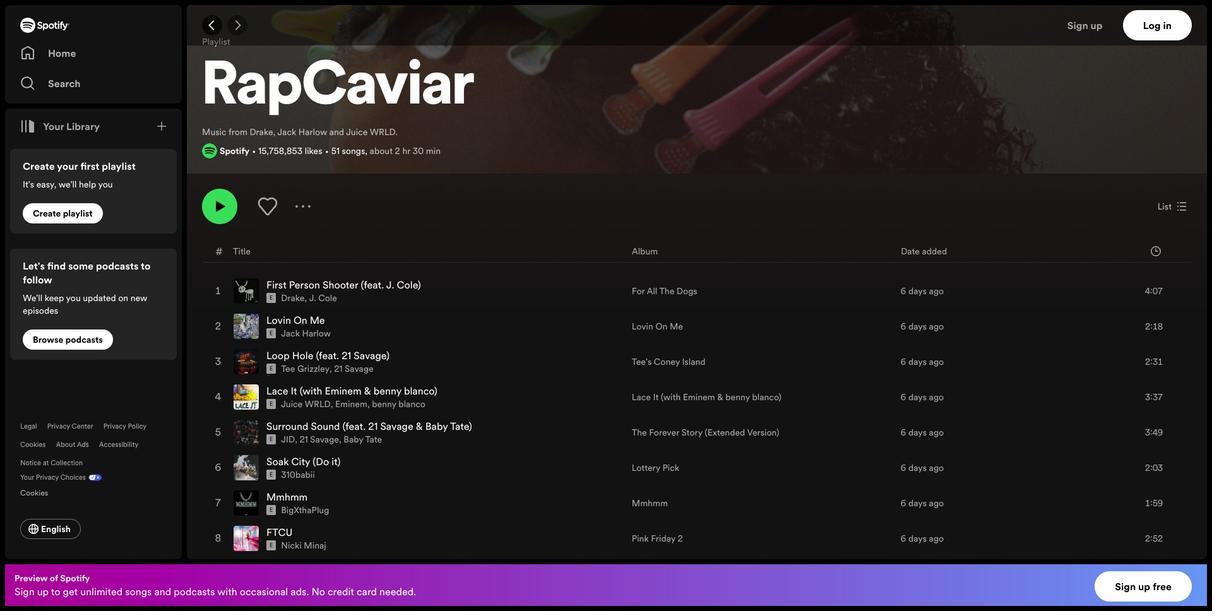 Task type: vqa. For each thing, say whether or not it's contained in the screenshot.


Task type: locate. For each thing, give the bounding box(es) containing it.
benny for juice wrld , eminem , benny blanco
[[372, 398, 396, 410]]

days for mmhmm
[[908, 497, 927, 510]]

ftcu e
[[266, 525, 293, 549]]

4 cell from the left
[[901, 557, 1095, 591]]

1 vertical spatial songs
[[125, 585, 152, 599]]

english button
[[20, 519, 81, 539]]

you inside create your first playlist it's easy, we'll help you
[[98, 178, 113, 191]]

on down drake
[[294, 313, 307, 327]]

1 horizontal spatial to
[[141, 259, 151, 273]]

0 horizontal spatial &
[[364, 384, 371, 398]]

7 e from the top
[[270, 506, 273, 514]]

0 horizontal spatial lovin
[[266, 313, 291, 327]]

home link
[[20, 40, 167, 66]]

1 horizontal spatial juice
[[346, 126, 368, 138]]

explicit element down loop at the bottom of page
[[266, 364, 276, 374]]

up left of on the left of page
[[37, 585, 49, 599]]

1 cell from the left
[[213, 557, 223, 591]]

explicit element inside lace it (with eminem & benny blanco) cell
[[266, 399, 276, 409]]

4 6 days ago from the top
[[901, 391, 944, 404]]

2 horizontal spatial savage
[[380, 419, 413, 433]]

6 6 from the top
[[901, 462, 906, 474]]

explicit element left jid link
[[266, 434, 276, 445]]

1 days from the top
[[908, 285, 927, 297]]

benny inside lace it (with eminem & benny blanco) e
[[374, 384, 401, 398]]

create inside button
[[33, 207, 61, 220]]

jack up 15,758,853 likes
[[277, 126, 296, 138]]

savage up lace it (with eminem & benny blanco) e
[[345, 363, 374, 375]]

surround sound (feat. 21 savage & baby tate) cell
[[234, 416, 622, 450]]

cookies link up notice
[[20, 440, 46, 450]]

lovin inside lovin on me e
[[266, 313, 291, 327]]

1 horizontal spatial lace
[[632, 391, 651, 404]]

added
[[922, 245, 947, 257]]

21 savage link up (do
[[300, 433, 339, 446]]

lace down the tee
[[266, 384, 288, 398]]

0 horizontal spatial j.
[[309, 292, 316, 304]]

7 6 from the top
[[901, 497, 906, 510]]

loop hole (feat. 21 savage) link
[[266, 349, 389, 363]]

4 e from the top
[[270, 400, 273, 408]]

(feat. right "hole"
[[316, 349, 339, 363]]

your inside button
[[43, 119, 64, 133]]

your
[[43, 119, 64, 133], [20, 473, 34, 482]]

0 horizontal spatial juice
[[281, 398, 303, 410]]

days for lace it (with eminem & benny blanco)
[[908, 391, 927, 404]]

savage down benny blanco link
[[380, 419, 413, 433]]

jack
[[277, 126, 296, 138], [281, 327, 300, 340]]

baby inside surround sound (feat. 21 savage & baby tate) e
[[425, 419, 448, 433]]

3 ago from the top
[[929, 356, 944, 368]]

podcasts left with
[[174, 585, 215, 599]]

explicit element inside loop hole (feat. 21 savage) cell
[[266, 364, 276, 374]]

2 vertical spatial podcasts
[[174, 585, 215, 599]]

me
[[310, 313, 325, 327], [670, 320, 683, 333]]

0 vertical spatial cookies
[[20, 440, 46, 450]]

(feat. down 'juice wrld , eminem , benny blanco'
[[343, 419, 366, 433]]

1 horizontal spatial sign
[[1067, 18, 1088, 32]]

it inside lace it (with eminem & benny blanco) e
[[291, 384, 297, 398]]

cookies down the "your privacy choices" 'button'
[[20, 487, 48, 498]]

7 explicit element from the top
[[266, 505, 276, 515]]

minaj
[[304, 539, 326, 552]]

8 ago from the top
[[929, 532, 944, 545]]

0 horizontal spatial me
[[310, 313, 325, 327]]

21 savage link up lace it (with eminem & benny blanco) e
[[334, 363, 374, 375]]

baby left tate)
[[425, 419, 448, 433]]

6 e from the top
[[270, 471, 273, 479]]

15,758,853 likes
[[258, 145, 322, 157]]

1 ago from the top
[[929, 285, 944, 297]]

days for surround sound (feat. 21 savage & baby tate)
[[908, 426, 927, 439]]

0 vertical spatial playlist
[[102, 159, 136, 173]]

and up '51'
[[329, 126, 344, 138]]

lace inside lace it (with eminem & benny blanco) e
[[266, 384, 288, 398]]

6 days ago for ftcu
[[901, 532, 944, 545]]

1 horizontal spatial on
[[656, 320, 668, 333]]

21 for sound
[[368, 419, 378, 433]]

lovin on me link
[[266, 313, 325, 327], [632, 320, 683, 333]]

easy,
[[36, 178, 56, 191]]

jack harlow
[[281, 327, 331, 340]]

1 vertical spatial create
[[33, 207, 61, 220]]

savage)
[[354, 349, 389, 363]]

tee's coney island
[[632, 356, 706, 368]]

cell
[[213, 557, 223, 591], [234, 557, 622, 591], [632, 557, 891, 591], [901, 557, 1095, 591], [1105, 557, 1181, 591]]

e down loop at the bottom of page
[[270, 365, 273, 373]]

mmhmm down '310babii' link
[[266, 490, 308, 504]]

playlist down help
[[63, 207, 93, 220]]

1 horizontal spatial spotify
[[220, 145, 250, 157]]

browse podcasts
[[33, 333, 103, 346]]

your privacy choices
[[20, 473, 86, 482]]

me inside lovin on me e
[[310, 313, 325, 327]]

j.
[[386, 278, 394, 292], [309, 292, 316, 304]]

explicit element down ftcu link
[[266, 541, 276, 551]]

let's find some podcasts to follow we'll keep you updated on new episodes
[[23, 259, 151, 317]]

date
[[901, 245, 920, 257]]

explicit element up loop at the bottom of page
[[266, 328, 276, 339]]

6 days ago for soak city (do it)
[[901, 462, 944, 474]]

2 right friday
[[678, 532, 683, 545]]

to up new at the left
[[141, 259, 151, 273]]

(with down grizzley
[[300, 384, 322, 398]]

1 vertical spatial harlow
[[302, 327, 331, 340]]

2 cookies from the top
[[20, 487, 48, 498]]

podcasts right the browse
[[65, 333, 103, 346]]

eminem down 'tee grizzley , 21 savage'
[[325, 384, 362, 398]]

juice
[[346, 126, 368, 138], [281, 398, 303, 410]]

on for lovin on me e
[[294, 313, 307, 327]]

5 6 days ago from the top
[[901, 426, 944, 439]]

6 for mmhmm
[[901, 497, 906, 510]]

2 explicit element from the top
[[266, 328, 276, 339]]

&
[[364, 384, 371, 398], [717, 391, 723, 404], [416, 419, 423, 433]]

spotify right of on the left of page
[[60, 572, 90, 585]]

e up loop at the bottom of page
[[270, 330, 273, 337]]

ftcu
[[266, 525, 293, 539]]

eminem up surround sound (feat. 21 savage & baby tate) link
[[335, 398, 367, 410]]

0 vertical spatial create
[[23, 159, 55, 173]]

e inside loop hole (feat. 21 savage) e
[[270, 365, 273, 373]]

the right all
[[659, 285, 674, 297]]

lovin up tee's
[[632, 320, 653, 333]]

jid
[[281, 433, 295, 446]]

j. left cole
[[309, 292, 316, 304]]

1 cookies link from the top
[[20, 440, 46, 450]]

explicit element inside the mmhmm "cell"
[[266, 505, 276, 515]]

to left get on the left bottom of page
[[51, 585, 60, 599]]

benny for lace it (with eminem & benny blanco)
[[726, 391, 750, 404]]

8 6 days ago from the top
[[901, 532, 944, 545]]

(feat. inside surround sound (feat. 21 savage & baby tate) e
[[343, 419, 366, 433]]

(with
[[300, 384, 322, 398], [661, 391, 681, 404]]

eminem down island
[[683, 391, 715, 404]]

e down first at the top
[[270, 294, 273, 302]]

1 vertical spatial spotify
[[60, 572, 90, 585]]

5 days from the top
[[908, 426, 927, 439]]

me down 'j. cole' "link"
[[310, 313, 325, 327]]

ago for lace it (with eminem & benny blanco)
[[929, 391, 944, 404]]

6 explicit element from the top
[[266, 470, 276, 480]]

6 6 days ago from the top
[[901, 462, 944, 474]]

1 vertical spatial cookies link
[[20, 485, 58, 499]]

loop hole (feat. 21 savage) cell
[[234, 345, 622, 379]]

0 horizontal spatial songs
[[125, 585, 152, 599]]

0 vertical spatial harlow
[[299, 126, 327, 138]]

51 songs , about 2 hr 30 min
[[331, 145, 441, 157]]

go back image
[[207, 20, 217, 30]]

0 horizontal spatial it
[[291, 384, 297, 398]]

and right unlimited
[[154, 585, 171, 599]]

on for lovin on me
[[656, 320, 668, 333]]

1 horizontal spatial you
[[98, 178, 113, 191]]

(feat. right shooter
[[361, 278, 384, 292]]

0 vertical spatial jack
[[277, 126, 296, 138]]

spotify image
[[20, 18, 69, 33]]

benny up (extended at the bottom right
[[726, 391, 750, 404]]

your privacy choices button
[[20, 473, 86, 482]]

(with down tee's coney island link
[[661, 391, 681, 404]]

0 vertical spatial juice
[[346, 126, 368, 138]]

4 explicit element from the top
[[266, 399, 276, 409]]

first person shooter (feat. j. cole) cell
[[234, 274, 622, 308]]

album
[[632, 245, 658, 257]]

e inside soak city (do it) e
[[270, 471, 273, 479]]

drake,
[[250, 126, 275, 138]]

up left log
[[1091, 18, 1103, 32]]

2 e from the top
[[270, 330, 273, 337]]

j. left cole)
[[386, 278, 394, 292]]

your
[[57, 159, 78, 173]]

& up (extended at the bottom right
[[717, 391, 723, 404]]

8 explicit element from the top
[[266, 541, 276, 551]]

0 horizontal spatial mmhmm link
[[266, 490, 308, 504]]

soak city (do it) cell
[[234, 451, 622, 485]]

bigxthaplug
[[281, 504, 329, 517]]

needed.
[[379, 585, 416, 599]]

0 vertical spatial 2
[[395, 145, 400, 157]]

3 days from the top
[[908, 356, 927, 368]]

(feat. inside loop hole (feat. 21 savage) e
[[316, 349, 339, 363]]

coney
[[654, 356, 680, 368]]

explicit element
[[266, 293, 276, 303], [266, 328, 276, 339], [266, 364, 276, 374], [266, 399, 276, 409], [266, 434, 276, 445], [266, 470, 276, 480], [266, 505, 276, 515], [266, 541, 276, 551]]

juice up surround
[[281, 398, 303, 410]]

savage up (do
[[310, 433, 339, 446]]

and inside preview of spotify sign up to get unlimited songs and podcasts with occasional ads. no credit card needed.
[[154, 585, 171, 599]]

1 vertical spatial you
[[66, 292, 81, 304]]

log in
[[1143, 18, 1172, 32]]

california consumer privacy act (ccpa) opt-out icon image
[[86, 473, 102, 485]]

1 cookies from the top
[[20, 440, 46, 450]]

e up ftcu link
[[270, 506, 273, 514]]

0 vertical spatial the
[[659, 285, 674, 297]]

podcasts inside preview of spotify sign up to get unlimited songs and podcasts with occasional ads. no credit card needed.
[[174, 585, 215, 599]]

me up tee's coney island link
[[670, 320, 683, 333]]

1 horizontal spatial songs
[[342, 145, 365, 157]]

ago for ftcu
[[929, 532, 944, 545]]

0 horizontal spatial playlist
[[63, 207, 93, 220]]

4 ago from the top
[[929, 391, 944, 404]]

lace it (with eminem & benny blanco) link down 'tee grizzley , 21 savage'
[[266, 384, 437, 398]]

1 vertical spatial and
[[154, 585, 171, 599]]

4 6 from the top
[[901, 391, 906, 404]]

0 horizontal spatial lovin on me link
[[266, 313, 325, 327]]

2 ago from the top
[[929, 320, 944, 333]]

1 horizontal spatial j.
[[386, 278, 394, 292]]

it down the tee
[[291, 384, 297, 398]]

0 horizontal spatial lace
[[266, 384, 288, 398]]

create up "easy,"
[[23, 159, 55, 173]]

0 horizontal spatial blanco)
[[404, 384, 437, 398]]

21 inside surround sound (feat. 21 savage & baby tate) e
[[368, 419, 378, 433]]

let's
[[23, 259, 45, 273]]

1 horizontal spatial your
[[43, 119, 64, 133]]

6 for lovin on me
[[901, 320, 906, 333]]

lace it (with eminem & benny blanco) cell
[[234, 380, 622, 414]]

0 vertical spatial (feat.
[[361, 278, 384, 292]]

0 vertical spatial podcasts
[[96, 259, 139, 273]]

6 days ago
[[901, 285, 944, 297], [901, 320, 944, 333], [901, 356, 944, 368], [901, 391, 944, 404], [901, 426, 944, 439], [901, 462, 944, 474], [901, 497, 944, 510], [901, 532, 944, 545]]

you inside let's find some podcasts to follow we'll keep you updated on new episodes
[[66, 292, 81, 304]]

playlist right the first
[[102, 159, 136, 173]]

explicit element for soak city (do it)
[[266, 470, 276, 480]]

mmhmm link down '310babii' link
[[266, 490, 308, 504]]

5 cell from the left
[[1105, 557, 1181, 591]]

sign for sign up
[[1067, 18, 1088, 32]]

benny up surround sound (feat. 21 savage & baby tate) link
[[372, 398, 396, 410]]

lovin down drake
[[266, 313, 291, 327]]

0 vertical spatial cookies link
[[20, 440, 46, 450]]

e inside ftcu e
[[270, 542, 273, 549]]

1 vertical spatial cookies
[[20, 487, 48, 498]]

3 6 from the top
[[901, 356, 906, 368]]

1 horizontal spatial and
[[329, 126, 344, 138]]

0 vertical spatial to
[[141, 259, 151, 273]]

cole)
[[397, 278, 421, 292]]

2:31
[[1145, 356, 1163, 368]]

3 explicit element from the top
[[266, 364, 276, 374]]

blanco) down loop hole (feat. 21 savage) cell
[[404, 384, 437, 398]]

1 horizontal spatial the
[[659, 285, 674, 297]]

(with for lace it (with eminem & benny blanco) e
[[300, 384, 322, 398]]

story
[[682, 426, 703, 439]]

juice left wrld.
[[346, 126, 368, 138]]

0 horizontal spatial to
[[51, 585, 60, 599]]

mmhmm down lottery
[[632, 497, 668, 510]]

loop
[[266, 349, 290, 363]]

2 vertical spatial (feat.
[[343, 419, 366, 433]]

on
[[294, 313, 307, 327], [656, 320, 668, 333]]

sign up free
[[1115, 580, 1172, 593]]

savage for (feat.
[[380, 419, 413, 433]]

5 explicit element from the top
[[266, 434, 276, 445]]

privacy for privacy center
[[47, 422, 70, 431]]

1 vertical spatial 21 savage link
[[300, 433, 339, 446]]

6 for lace it (with eminem & benny blanco)
[[901, 391, 906, 404]]

1 vertical spatial juice
[[281, 398, 303, 410]]

explicit element inside first person shooter (feat. j. cole) cell
[[266, 293, 276, 303]]

(extended
[[705, 426, 745, 439]]

e up surround
[[270, 400, 273, 408]]

1 horizontal spatial (with
[[661, 391, 681, 404]]

0 horizontal spatial mmhmm
[[266, 490, 308, 504]]

cookies up notice
[[20, 440, 46, 450]]

up inside top bar and user menu element
[[1091, 18, 1103, 32]]

6
[[901, 285, 906, 297], [901, 320, 906, 333], [901, 356, 906, 368], [901, 391, 906, 404], [901, 426, 906, 439], [901, 462, 906, 474], [901, 497, 906, 510], [901, 532, 906, 545]]

0 vertical spatial your
[[43, 119, 64, 133]]

(feat. for savage
[[343, 419, 366, 433]]

1 vertical spatial jack
[[281, 327, 300, 340]]

1 e from the top
[[270, 294, 273, 302]]

mmhmm inside the mmhmm "cell"
[[266, 490, 308, 504]]

3 cell from the left
[[632, 557, 891, 591]]

lace it (with eminem & benny blanco) link up the forever story (extended version)
[[632, 391, 781, 404]]

6 days ago for mmhmm
[[901, 497, 944, 510]]

cookies link down the "your privacy choices" 'button'
[[20, 485, 58, 499]]

e inside lace it (with eminem & benny blanco) e
[[270, 400, 273, 408]]

, inside loop hole (feat. 21 savage) cell
[[330, 363, 332, 375]]

6 days ago for lace it (with eminem & benny blanco)
[[901, 391, 944, 404]]

& left benny blanco link
[[364, 384, 371, 398]]

your down notice
[[20, 473, 34, 482]]

blanco)
[[404, 384, 437, 398], [752, 391, 781, 404]]

on inside lovin on me e
[[294, 313, 307, 327]]

6 for surround sound (feat. 21 savage & baby tate)
[[901, 426, 906, 439]]

shooter
[[323, 278, 358, 292]]

surround
[[266, 419, 308, 433]]

explicit element inside soak city (do it) cell
[[266, 470, 276, 480]]

1 6 days ago from the top
[[901, 285, 944, 297]]

the
[[659, 285, 674, 297], [632, 426, 647, 439]]

4 days from the top
[[908, 391, 927, 404]]

it for lace it (with eminem & benny blanco)
[[653, 391, 659, 404]]

21 down 'juice wrld , eminem , benny blanco'
[[368, 419, 378, 433]]

privacy up accessibility "link"
[[103, 422, 126, 431]]

& inside lace it (with eminem & benny blanco) e
[[364, 384, 371, 398]]

1 horizontal spatial playlist
[[102, 159, 136, 173]]

0 horizontal spatial spotify
[[60, 572, 90, 585]]

harlow up likes
[[299, 126, 327, 138]]

21 right grizzley
[[334, 363, 343, 375]]

songs right unlimited
[[125, 585, 152, 599]]

you
[[98, 178, 113, 191], [66, 292, 81, 304]]

1 vertical spatial to
[[51, 585, 60, 599]]

e inside lovin on me e
[[270, 330, 273, 337]]

create for playlist
[[33, 207, 61, 220]]

legal
[[20, 422, 37, 431]]

2 left hr
[[395, 145, 400, 157]]

30
[[413, 145, 424, 157]]

to
[[141, 259, 151, 273], [51, 585, 60, 599]]

2 days from the top
[[908, 320, 927, 333]]

songs right '51'
[[342, 145, 365, 157]]

sound
[[311, 419, 340, 433]]

policy
[[128, 422, 147, 431]]

lovin on me e
[[266, 313, 325, 337]]

privacy policy link
[[103, 422, 147, 431]]

create inside create your first playlist it's easy, we'll help you
[[23, 159, 55, 173]]

2:18
[[1145, 320, 1163, 333]]

sign inside sign up free button
[[1115, 580, 1136, 593]]

0 horizontal spatial on
[[294, 313, 307, 327]]

lovin on me link down all
[[632, 320, 683, 333]]

lovin for lovin on me
[[632, 320, 653, 333]]

harlow up loop hole (feat. 21 savage) link
[[302, 327, 331, 340]]

savage inside surround sound (feat. 21 savage & baby tate) e
[[380, 419, 413, 433]]

lovin
[[266, 313, 291, 327], [632, 320, 653, 333]]

& for lace it (with eminem & benny blanco)
[[717, 391, 723, 404]]

home
[[48, 46, 76, 60]]

go forward image
[[232, 20, 242, 30]]

0 horizontal spatial lace it (with eminem & benny blanco) link
[[266, 384, 437, 398]]

1 horizontal spatial baby
[[425, 419, 448, 433]]

1 horizontal spatial up
[[1091, 18, 1103, 32]]

1:59
[[1145, 497, 1163, 510]]

7 days from the top
[[908, 497, 927, 510]]

1 vertical spatial podcasts
[[65, 333, 103, 346]]

7 ago from the top
[[929, 497, 944, 510]]

you right keep
[[66, 292, 81, 304]]

savage for ,
[[345, 363, 374, 375]]

explicit element up surround
[[266, 399, 276, 409]]

21 inside loop hole (feat. 21 savage) e
[[342, 349, 351, 363]]

ago for soak city (do it)
[[929, 462, 944, 474]]

5 6 from the top
[[901, 426, 906, 439]]

spotify down from
[[220, 145, 250, 157]]

hole
[[292, 349, 313, 363]]

lace down tee's
[[632, 391, 651, 404]]

baby left tate
[[344, 433, 363, 446]]

center
[[72, 422, 93, 431]]

1 6 from the top
[[901, 285, 906, 297]]

3 6 days ago from the top
[[901, 356, 944, 368]]

1 horizontal spatial mmhmm link
[[632, 497, 668, 510]]

1 vertical spatial the
[[632, 426, 647, 439]]

2 horizontal spatial up
[[1138, 580, 1150, 593]]

we'll
[[58, 178, 77, 191]]

0 horizontal spatial you
[[66, 292, 81, 304]]

2 6 days ago from the top
[[901, 320, 944, 333]]

spotify inside preview of spotify sign up to get unlimited songs and podcasts with occasional ads. no credit card needed.
[[60, 572, 90, 585]]

0 horizontal spatial sign
[[15, 585, 34, 599]]

1 horizontal spatial blanco)
[[752, 391, 781, 404]]

eminem inside lace it (with eminem & benny blanco) e
[[325, 384, 362, 398]]

privacy up about
[[47, 422, 70, 431]]

on down for all the dogs
[[656, 320, 668, 333]]

you for first
[[98, 178, 113, 191]]

cookies
[[20, 440, 46, 450], [20, 487, 48, 498]]

about
[[56, 440, 75, 450]]

up left free at the right bottom
[[1138, 580, 1150, 593]]

sign
[[1067, 18, 1088, 32], [1115, 580, 1136, 593], [15, 585, 34, 599]]

explicit element for mmhmm
[[266, 505, 276, 515]]

0 horizontal spatial and
[[154, 585, 171, 599]]

21 left savage)
[[342, 349, 351, 363]]

(with inside lace it (with eminem & benny blanco) e
[[300, 384, 322, 398]]

explicit element up ftcu link
[[266, 505, 276, 515]]

mmhmm link down lottery
[[632, 497, 668, 510]]

1 horizontal spatial mmhmm
[[632, 497, 668, 510]]

mmhmm link
[[266, 490, 308, 504], [632, 497, 668, 510]]

podcasts up on
[[96, 259, 139, 273]]

5 ago from the top
[[929, 426, 944, 439]]

e down soak
[[270, 471, 273, 479]]

2 horizontal spatial &
[[717, 391, 723, 404]]

e left jid link
[[270, 436, 273, 443]]

3 e from the top
[[270, 365, 273, 373]]

7 6 days ago from the top
[[901, 497, 944, 510]]

2 6 from the top
[[901, 320, 906, 333]]

2 horizontal spatial sign
[[1115, 580, 1136, 593]]

0 vertical spatial 21 savage link
[[334, 363, 374, 375]]

0 horizontal spatial up
[[37, 585, 49, 599]]

your left the library
[[43, 119, 64, 133]]

eminem for juice wrld , eminem , benny blanco
[[335, 398, 367, 410]]

blanco) up version)
[[752, 391, 781, 404]]

1 horizontal spatial 2
[[678, 532, 683, 545]]

8 6 from the top
[[901, 532, 906, 545]]

explicit element inside lovin on me cell
[[266, 328, 276, 339]]

it up forever
[[653, 391, 659, 404]]

1 explicit element from the top
[[266, 293, 276, 303]]

eminem link
[[335, 398, 367, 410]]

1 vertical spatial 2
[[678, 532, 683, 545]]

ago for lovin on me
[[929, 320, 944, 333]]

1 vertical spatial your
[[20, 473, 34, 482]]

0 horizontal spatial your
[[20, 473, 34, 482]]

1 vertical spatial (feat.
[[316, 349, 339, 363]]

e down ftcu link
[[270, 542, 273, 549]]

and
[[329, 126, 344, 138], [154, 585, 171, 599]]

6 days from the top
[[908, 462, 927, 474]]

1 horizontal spatial savage
[[345, 363, 374, 375]]

explicit element for first person shooter (feat. j. cole)
[[266, 293, 276, 303]]

sign inside sign up button
[[1067, 18, 1088, 32]]

1 horizontal spatial me
[[670, 320, 683, 333]]

main element
[[5, 5, 182, 559]]

likes
[[305, 145, 322, 157]]

5 e from the top
[[270, 436, 273, 443]]

lace for lace it (with eminem & benny blanco) e
[[266, 384, 288, 398]]

mmhmm for mmhmm e
[[266, 490, 308, 504]]

blanco) inside lace it (with eminem & benny blanco) e
[[404, 384, 437, 398]]

lovin for lovin on me e
[[266, 313, 291, 327]]

6 ago from the top
[[929, 462, 944, 474]]

& down blanco
[[416, 419, 423, 433]]

mmhmm cell
[[234, 486, 622, 520]]

create down "easy,"
[[33, 207, 61, 220]]

benny right eminem link
[[374, 384, 401, 398]]

grizzley
[[297, 363, 330, 375]]

benny blanco link
[[372, 398, 425, 410]]

1 horizontal spatial &
[[416, 419, 423, 433]]

0 horizontal spatial (with
[[300, 384, 322, 398]]

explicit element inside ftcu cell
[[266, 541, 276, 551]]

1 vertical spatial playlist
[[63, 207, 93, 220]]

explicit element inside the surround sound (feat. 21 savage & baby tate) cell
[[266, 434, 276, 445]]

1 horizontal spatial lovin
[[632, 320, 653, 333]]

0 vertical spatial you
[[98, 178, 113, 191]]

lovin on me link down drake
[[266, 313, 325, 327]]

8 e from the top
[[270, 542, 273, 549]]

you right help
[[98, 178, 113, 191]]

1 horizontal spatial it
[[653, 391, 659, 404]]

explicit element down first at the top
[[266, 293, 276, 303]]

8 days from the top
[[908, 532, 927, 545]]

log
[[1143, 18, 1161, 32]]

jack up "hole"
[[281, 327, 300, 340]]

List button
[[1153, 196, 1192, 217]]



Task type: describe. For each thing, give the bounding box(es) containing it.
mmhmm for mmhmm
[[632, 497, 668, 510]]

0 horizontal spatial savage
[[310, 433, 339, 446]]

ago for loop hole (feat. 21 savage)
[[929, 356, 944, 368]]

2:52
[[1145, 532, 1163, 545]]

it)
[[332, 455, 341, 469]]

e inside the first person shooter (feat. j. cole) e
[[270, 294, 273, 302]]

tate
[[365, 433, 382, 446]]

accessibility
[[99, 440, 139, 450]]

top bar and user menu element
[[187, 5, 1207, 45]]

city
[[291, 455, 310, 469]]

harlow inside lovin on me cell
[[302, 327, 331, 340]]

we'll
[[23, 292, 42, 304]]

free
[[1153, 580, 1172, 593]]

loop hole (feat. 21 savage) e
[[266, 349, 389, 373]]

6 days ago for loop hole (feat. 21 savage)
[[901, 356, 944, 368]]

pick
[[663, 462, 679, 474]]

ago for mmhmm
[[929, 497, 944, 510]]

ftcu cell
[[234, 522, 622, 556]]

collection
[[51, 458, 83, 468]]

0 vertical spatial and
[[329, 126, 344, 138]]

playlist inside create your first playlist it's easy, we'll help you
[[102, 159, 136, 173]]

eminem for lace it (with eminem & benny blanco)
[[683, 391, 715, 404]]

surround sound (feat. 21 savage & baby tate) link
[[266, 419, 472, 433]]

jack harlow link
[[281, 327, 331, 340]]

drake link
[[281, 292, 305, 304]]

the forever story (extended version) link
[[632, 426, 779, 439]]

in
[[1163, 18, 1172, 32]]

no
[[312, 585, 325, 599]]

browse podcasts link
[[23, 330, 113, 350]]

tee grizzley , 21 savage
[[281, 363, 374, 375]]

& inside surround sound (feat. 21 savage & baby tate) e
[[416, 419, 423, 433]]

e inside surround sound (feat. 21 savage & baby tate) e
[[270, 436, 273, 443]]

blanco) for lace it (with eminem & benny blanco) e
[[404, 384, 437, 398]]

tate)
[[450, 419, 472, 433]]

explicit element for loop hole (feat. 21 savage)
[[266, 364, 276, 374]]

days for ftcu
[[908, 532, 927, 545]]

6 for ftcu
[[901, 532, 906, 545]]

you for some
[[66, 292, 81, 304]]

21 savage link for hole
[[334, 363, 374, 375]]

ads
[[77, 440, 89, 450]]

lottery
[[632, 462, 660, 474]]

lovin on me
[[632, 320, 683, 333]]

sign up
[[1067, 18, 1103, 32]]

up for sign up
[[1091, 18, 1103, 32]]

2 cell from the left
[[234, 557, 622, 591]]

music from drake, jack harlow and juice wrld.
[[202, 126, 398, 138]]

juice wrld link
[[281, 398, 331, 410]]

ago for first person shooter (feat. j. cole)
[[929, 285, 944, 297]]

about
[[370, 145, 393, 157]]

privacy down at
[[36, 473, 59, 482]]

up inside preview of spotify sign up to get unlimited songs and podcasts with occasional ads. no credit card needed.
[[37, 585, 49, 599]]

music
[[202, 126, 226, 138]]

2 inside 'rapcaviar' grid
[[678, 532, 683, 545]]

preview of spotify sign up to get unlimited songs and podcasts with occasional ads. no credit card needed.
[[15, 572, 416, 599]]

updated
[[83, 292, 116, 304]]

21 for hole
[[342, 349, 351, 363]]

search
[[48, 76, 81, 90]]

lace it (with eminem & benny blanco) e
[[266, 384, 437, 408]]

1 horizontal spatial lace it (with eminem & benny blanco) link
[[632, 391, 781, 404]]

j. cole link
[[309, 292, 337, 304]]

person
[[289, 278, 320, 292]]

library
[[66, 119, 100, 133]]

duration element
[[1151, 246, 1161, 256]]

your for your privacy choices
[[20, 473, 34, 482]]

first person shooter (feat. j. cole) e
[[266, 278, 421, 302]]

4:07 cell
[[1105, 274, 1181, 308]]

blanco) for lace it (with eminem & benny blanco)
[[752, 391, 781, 404]]

follow
[[23, 273, 52, 287]]

lovin on me link inside cell
[[266, 313, 325, 327]]

tee's
[[632, 356, 652, 368]]

nicki minaj link
[[281, 539, 326, 552]]

2 cookies link from the top
[[20, 485, 58, 499]]

sign inside preview of spotify sign up to get unlimited songs and podcasts with occasional ads. no credit card needed.
[[15, 585, 34, 599]]

create playlist
[[33, 207, 93, 220]]

songs inside preview of spotify sign up to get unlimited songs and podcasts with occasional ads. no credit card needed.
[[125, 585, 152, 599]]

nicki
[[281, 539, 302, 552]]

blanco
[[399, 398, 425, 410]]

(feat. inside the first person shooter (feat. j. cole) e
[[361, 278, 384, 292]]

first
[[80, 159, 99, 173]]

spotify link
[[220, 145, 250, 157]]

title
[[233, 245, 251, 257]]

it's
[[23, 178, 34, 191]]

6 days ago for lovin on me
[[901, 320, 944, 333]]

for all the dogs
[[632, 285, 697, 297]]

explicit element for ftcu
[[266, 541, 276, 551]]

j. inside the first person shooter (feat. j. cole) e
[[386, 278, 394, 292]]

lace for lace it (with eminem & benny blanco)
[[632, 391, 651, 404]]

to inside let's find some podcasts to follow we'll keep you updated on new episodes
[[141, 259, 151, 273]]

1 horizontal spatial lovin on me link
[[632, 320, 683, 333]]

6 days ago for first person shooter (feat. j. cole)
[[901, 285, 944, 297]]

sign for sign up free
[[1115, 580, 1136, 593]]

about ads
[[56, 440, 89, 450]]

juice inside lace it (with eminem & benny blanco) cell
[[281, 398, 303, 410]]

spotify image
[[202, 143, 217, 159]]

6 for first person shooter (feat. j. cole)
[[901, 285, 906, 297]]

all
[[647, 285, 657, 297]]

create for your
[[23, 159, 55, 173]]

first person shooter (feat. j. cole) link
[[266, 278, 421, 292]]

find
[[47, 259, 66, 273]]

for all the dogs link
[[632, 285, 697, 297]]

rapcaviar
[[202, 58, 474, 118]]

benny for lace it (with eminem & benny blanco) e
[[374, 384, 401, 398]]

days for lovin on me
[[908, 320, 927, 333]]

to inside preview of spotify sign up to get unlimited songs and podcasts with occasional ads. no credit card needed.
[[51, 585, 60, 599]]

soak city (do it) e
[[266, 455, 341, 479]]

310babii link
[[281, 469, 315, 481]]

, inside first person shooter (feat. j. cole) cell
[[305, 292, 307, 304]]

cole
[[318, 292, 337, 304]]

days for soak city (do it)
[[908, 462, 927, 474]]

21 for grizzley
[[334, 363, 343, 375]]

explicit element for lace it (with eminem & benny blanco)
[[266, 399, 276, 409]]

notice at collection link
[[20, 458, 83, 468]]

e inside mmhmm e
[[270, 506, 273, 514]]

jack inside lovin on me cell
[[281, 327, 300, 340]]

pink
[[632, 532, 649, 545]]

some
[[68, 259, 94, 273]]

days for first person shooter (feat. j. cole)
[[908, 285, 927, 297]]

create your first playlist it's easy, we'll help you
[[23, 159, 136, 191]]

list
[[1158, 200, 1172, 213]]

lovin on me cell
[[234, 309, 622, 344]]

legal link
[[20, 422, 37, 431]]

3:49
[[1145, 426, 1163, 439]]

& for lace it (with eminem & benny blanco) e
[[364, 384, 371, 398]]

0 vertical spatial songs
[[342, 145, 365, 157]]

of
[[50, 572, 58, 585]]

# row
[[203, 240, 1191, 263]]

privacy center link
[[47, 422, 93, 431]]

nicki minaj
[[281, 539, 326, 552]]

preview
[[15, 572, 48, 585]]

your for your library
[[43, 119, 64, 133]]

me for lovin on me
[[670, 320, 683, 333]]

21 savage link for sound
[[300, 433, 339, 446]]

rapcaviar grid
[[188, 239, 1206, 611]]

sign up button
[[1062, 10, 1123, 40]]

#
[[215, 244, 223, 258]]

log in button
[[1123, 10, 1192, 40]]

privacy for privacy policy
[[103, 422, 126, 431]]

baby tate link
[[344, 433, 382, 446]]

min
[[426, 145, 441, 157]]

0 horizontal spatial the
[[632, 426, 647, 439]]

with
[[217, 585, 237, 599]]

0 vertical spatial spotify
[[220, 145, 250, 157]]

(feat. for savage)
[[316, 349, 339, 363]]

6 for soak city (do it)
[[901, 462, 906, 474]]

podcasts inside let's find some podcasts to follow we'll keep you updated on new episodes
[[96, 259, 139, 273]]

6 days ago for surround sound (feat. 21 savage & baby tate)
[[901, 426, 944, 439]]

english
[[41, 523, 71, 535]]

playlist inside button
[[63, 207, 93, 220]]

explicit element for surround sound (feat. 21 savage & baby tate)
[[266, 434, 276, 445]]

51
[[331, 145, 340, 157]]

it for lace it (with eminem & benny blanco) e
[[291, 384, 297, 398]]

6 for loop hole (feat. 21 savage)
[[901, 356, 906, 368]]

days for loop hole (feat. 21 savage)
[[908, 356, 927, 368]]

explicit element for lovin on me
[[266, 328, 276, 339]]

0 horizontal spatial baby
[[344, 433, 363, 446]]

eminem for lace it (with eminem & benny blanco) e
[[325, 384, 362, 398]]

21 right jid link
[[300, 433, 308, 446]]

up for sign up free
[[1138, 580, 1150, 593]]

ago for surround sound (feat. 21 savage & baby tate)
[[929, 426, 944, 439]]

ftcu link
[[266, 525, 293, 539]]

# column header
[[215, 240, 223, 262]]

15,758,853
[[258, 145, 303, 157]]

drake
[[281, 292, 305, 304]]

get
[[63, 585, 78, 599]]

on
[[118, 292, 128, 304]]

drake , j. cole
[[281, 292, 337, 304]]

help
[[79, 178, 96, 191]]

choices
[[60, 473, 86, 482]]

duration image
[[1151, 246, 1161, 256]]

me for lovin on me e
[[310, 313, 325, 327]]

sign up free button
[[1095, 571, 1192, 602]]

0 horizontal spatial 2
[[395, 145, 400, 157]]

(with for lace it (with eminem & benny blanco)
[[661, 391, 681, 404]]



